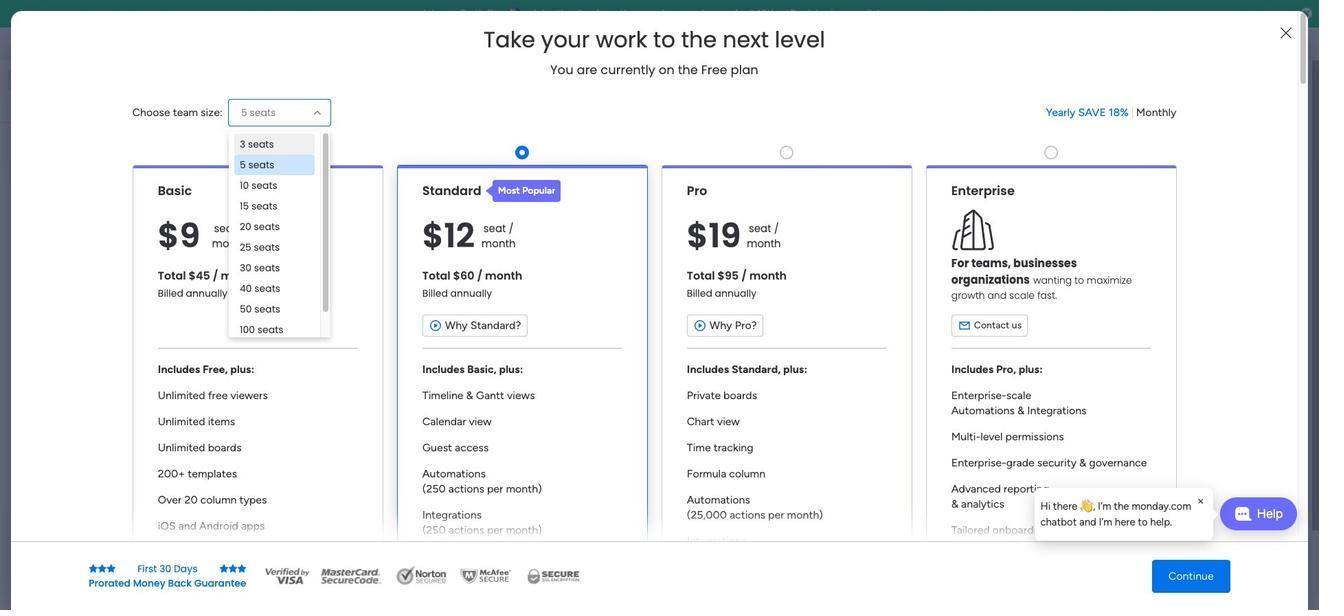 Task type: describe. For each thing, give the bounding box(es) containing it.
remove from favorites image
[[413, 279, 427, 292]]

workspace image
[[276, 585, 309, 610]]

standard tier selected option
[[397, 165, 648, 610]]

quick search results list box
[[254, 156, 1019, 338]]

public board image
[[460, 278, 475, 294]]

section head inside the standard tier selected option
[[486, 180, 561, 202]]

1 element
[[392, 355, 409, 371]]

component image
[[460, 300, 472, 312]]

templates image image
[[1064, 131, 1246, 226]]

billing cycle selection group
[[1047, 105, 1177, 120]]

verified by visa image
[[263, 566, 311, 587]]

1 vertical spatial option
[[8, 92, 167, 114]]

enterprise tier selected option
[[926, 165, 1177, 610]]

ssl encrypted image
[[519, 566, 587, 587]]

mastercard secure code image
[[317, 566, 385, 587]]

close update feed (inbox) image
[[254, 355, 270, 371]]

2 star image from the left
[[220, 564, 229, 574]]

mcafee secure image
[[458, 566, 513, 587]]

pro tier selected option
[[662, 165, 912, 610]]

2 vertical spatial option
[[0, 190, 175, 193]]



Task type: vqa. For each thing, say whether or not it's contained in the screenshot.
the rightmost Public board image
yes



Task type: locate. For each thing, give the bounding box(es) containing it.
basic tier selected option
[[132, 165, 383, 610]]

jacob simon image
[[1281, 33, 1303, 55]]

1 star image from the left
[[98, 564, 107, 574]]

3 star image from the left
[[229, 564, 237, 574]]

list box
[[0, 188, 175, 423]]

2 star image from the left
[[107, 564, 116, 574]]

close recently visited image
[[254, 140, 270, 156]]

star image
[[98, 564, 107, 574], [220, 564, 229, 574]]

chat bot icon image
[[1235, 507, 1252, 521]]

4 star image from the left
[[237, 564, 246, 574]]

component image
[[271, 300, 283, 312]]

0 horizontal spatial star image
[[98, 564, 107, 574]]

star image
[[89, 564, 98, 574], [107, 564, 116, 574], [229, 564, 237, 574], [237, 564, 246, 574]]

section head
[[486, 180, 561, 202]]

close my workspaces image
[[254, 544, 270, 560]]

norton secured image
[[391, 566, 453, 587]]

dialog
[[1035, 488, 1214, 541]]

1 horizontal spatial star image
[[220, 564, 229, 574]]

help center element
[[1052, 422, 1258, 477]]

1 star image from the left
[[89, 564, 98, 574]]

0 vertical spatial option
[[8, 69, 167, 91]]

tier options list box
[[132, 140, 1177, 610]]

public board image
[[271, 278, 286, 294]]

heading
[[484, 27, 826, 52]]

option
[[8, 69, 167, 91], [8, 92, 167, 114], [0, 190, 175, 193]]



